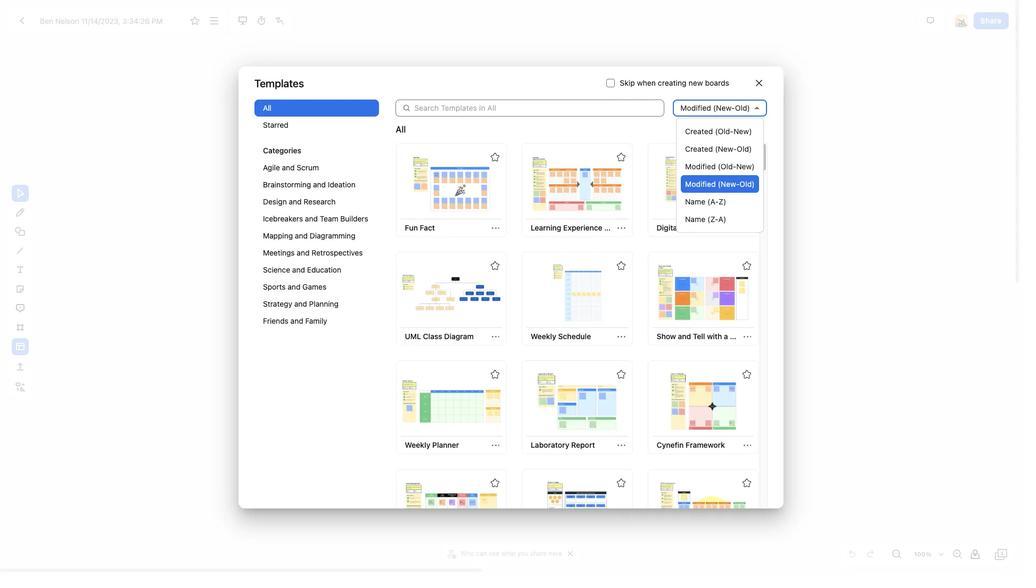 Task type: locate. For each thing, give the bounding box(es) containing it.
who can see what you share here button
[[446, 546, 565, 562]]

created for created (new-old)
[[686, 144, 713, 153]]

(new- up created (old-new) option
[[714, 103, 736, 112]]

modified inside dropdown button
[[681, 103, 712, 112]]

modified (new-old) option
[[681, 175, 759, 193]]

science and education
[[263, 265, 341, 274]]

(new- down created (old-new) option
[[716, 144, 737, 153]]

here
[[549, 550, 562, 558]]

name
[[686, 197, 706, 206], [686, 215, 706, 224]]

created inside created (new-old) option
[[686, 144, 713, 153]]

canvas right experience
[[605, 223, 630, 232]]

100
[[915, 551, 926, 558]]

1 vertical spatial (new-
[[716, 144, 737, 153]]

old)
[[736, 103, 751, 112], [737, 144, 752, 153], [740, 180, 755, 189]]

0 vertical spatial new)
[[734, 127, 752, 136]]

and for ideation
[[313, 180, 326, 189]]

star this whiteboard image inside the card for template digital marketing canvas element
[[743, 153, 752, 161]]

a)
[[719, 215, 727, 224]]

created (new-old) option
[[681, 140, 759, 158]]

strategy and planning
[[263, 299, 339, 308]]

who
[[461, 550, 475, 558]]

0 vertical spatial weekly
[[531, 332, 557, 341]]

2 vertical spatial modified
[[686, 180, 716, 189]]

and for retrospectives
[[297, 248, 310, 257]]

star this whiteboard image
[[189, 14, 202, 27], [491, 153, 500, 161], [743, 370, 752, 379], [491, 479, 500, 488], [617, 479, 626, 488]]

new) up created (new-old) option
[[734, 127, 752, 136]]

all status
[[396, 123, 406, 136]]

list box
[[677, 118, 764, 233]]

more options for cynefin framework image
[[744, 442, 752, 449]]

learning experience canvas button
[[527, 219, 630, 237]]

all inside categories element
[[263, 103, 272, 112]]

class
[[423, 332, 442, 341]]

marketing
[[682, 223, 717, 232]]

1 horizontal spatial canvas
[[719, 223, 745, 232]]

1 vertical spatial weekly
[[405, 441, 431, 450]]

100 %
[[915, 551, 932, 558]]

sports and games
[[263, 282, 327, 291]]

created down created (old-new)
[[686, 144, 713, 153]]

%
[[926, 551, 932, 558]]

name (a-z)
[[686, 197, 727, 206]]

show
[[657, 332, 676, 341]]

and for family
[[291, 316, 303, 325]]

0 vertical spatial modified (new-old)
[[681, 103, 751, 112]]

comment panel image
[[925, 14, 937, 27]]

2 name from the top
[[686, 215, 706, 224]]

mapping
[[263, 231, 293, 240]]

zoom in image
[[951, 548, 964, 561]]

star this whiteboard image for weekly schedule
[[617, 262, 626, 270]]

weekly left planner
[[405, 441, 431, 450]]

friends and family
[[263, 316, 327, 325]]

and down brainstorming at the top left of page
[[289, 197, 302, 206]]

modified down 'created (new-old)'
[[686, 162, 716, 171]]

and inside button
[[678, 332, 692, 341]]

1 vertical spatial name
[[686, 215, 706, 224]]

canvas
[[605, 223, 630, 232], [719, 223, 745, 232]]

modified (new-old)
[[681, 103, 751, 112], [686, 180, 755, 189]]

weekly for weekly planner
[[405, 441, 431, 450]]

all element
[[395, 142, 760, 575]]

and up friends and family
[[294, 299, 307, 308]]

star this whiteboard image inside 'card for template me-we-us retrospective' "element"
[[743, 479, 752, 488]]

(old-
[[716, 127, 734, 136], [718, 162, 737, 171]]

uml class diagram button
[[401, 328, 478, 345]]

upload pdfs and images image
[[14, 361, 27, 373]]

card for template weekly schedule element
[[522, 252, 633, 346]]

and up strategy and planning
[[288, 282, 301, 291]]

0 vertical spatial (new-
[[714, 103, 736, 112]]

scrum
[[297, 163, 319, 172]]

card for template cynefin framework element
[[648, 361, 759, 455]]

card for template asset management element
[[396, 470, 507, 563]]

new) for modified (old-new)
[[737, 162, 755, 171]]

name for name (z-a)
[[686, 215, 706, 224]]

card for template sentence maker element
[[522, 470, 633, 563]]

(new- for created (new-old) option
[[716, 144, 737, 153]]

weekly schedule
[[531, 332, 591, 341]]

old) inside dropdown button
[[736, 103, 751, 112]]

thumbnail for laboratory report image
[[528, 372, 627, 430]]

more options for show and tell with a twist image
[[744, 333, 752, 341]]

1 horizontal spatial weekly
[[531, 332, 557, 341]]

0 vertical spatial name
[[686, 197, 706, 206]]

present image
[[236, 14, 249, 27]]

and down strategy and planning
[[291, 316, 303, 325]]

meetings and retrospectives
[[263, 248, 363, 257]]

schedule
[[559, 332, 591, 341]]

created for created (old-new)
[[686, 127, 713, 136]]

0 vertical spatial all
[[263, 103, 272, 112]]

new) for created (old-new)
[[734, 127, 752, 136]]

diagramming
[[310, 231, 356, 240]]

1 vertical spatial (old-
[[718, 162, 737, 171]]

(new- inside dropdown button
[[714, 103, 736, 112]]

and up mapping and diagramming on the left of page
[[305, 214, 318, 223]]

laboratory report
[[531, 441, 595, 450]]

0 horizontal spatial all
[[263, 103, 272, 112]]

show and tell with a twist button
[[653, 328, 749, 345]]

old) up created (old-new) option
[[736, 103, 751, 112]]

what
[[502, 550, 516, 558]]

new) up modified (new-old) option
[[737, 162, 755, 171]]

0 horizontal spatial canvas
[[605, 223, 630, 232]]

star this whiteboard image for laboratory report
[[617, 370, 626, 379]]

created inside created (old-new) option
[[686, 127, 713, 136]]

and up sports and games
[[292, 265, 305, 274]]

1 vertical spatial all
[[396, 125, 406, 134]]

and for diagramming
[[295, 231, 308, 240]]

retrospectives
[[312, 248, 363, 257]]

canvas for digital marketing canvas
[[719, 223, 745, 232]]

star this whiteboard image inside card for template uml class diagram 'element'
[[491, 262, 500, 270]]

(old- for created
[[716, 127, 734, 136]]

name inside "option"
[[686, 215, 706, 224]]

modified (new-old) inside option
[[686, 180, 755, 189]]

modified up name (a-z)
[[686, 180, 716, 189]]

and
[[282, 163, 295, 172], [313, 180, 326, 189], [289, 197, 302, 206], [305, 214, 318, 223], [295, 231, 308, 240], [297, 248, 310, 257], [292, 265, 305, 274], [288, 282, 301, 291], [294, 299, 307, 308], [291, 316, 303, 325], [678, 332, 692, 341]]

1 canvas from the left
[[605, 223, 630, 232]]

name inside option
[[686, 197, 706, 206]]

modified (new-old) inside dropdown button
[[681, 103, 751, 112]]

1 vertical spatial modified
[[686, 162, 716, 171]]

canvas for learning experience canvas
[[605, 223, 630, 232]]

(new- up z)
[[718, 180, 740, 189]]

2 vertical spatial (new-
[[718, 180, 740, 189]]

star this whiteboard image inside the card for template laboratory report element
[[617, 370, 626, 379]]

diagram
[[444, 332, 474, 341]]

builders
[[341, 214, 368, 223]]

modified
[[681, 103, 712, 112], [686, 162, 716, 171], [686, 180, 716, 189]]

(old- up modified (new-old) option
[[718, 162, 737, 171]]

and left the tell
[[678, 332, 692, 341]]

canvas down z)
[[719, 223, 745, 232]]

thumbnail for sentence maker image
[[528, 481, 627, 539]]

weekly
[[531, 332, 557, 341], [405, 441, 431, 450]]

icebreakers
[[263, 214, 303, 223]]

old) for modified (new-old) dropdown button
[[736, 103, 751, 112]]

modified for modified (new-old) dropdown button
[[681, 103, 712, 112]]

1 vertical spatial old)
[[737, 144, 752, 153]]

0 vertical spatial (old-
[[716, 127, 734, 136]]

weekly for weekly schedule
[[531, 332, 557, 341]]

new)
[[734, 127, 752, 136], [737, 162, 755, 171]]

report
[[572, 441, 595, 450]]

(old- for modified
[[718, 162, 737, 171]]

old) down created (old-new) option
[[737, 144, 752, 153]]

more options for weekly planner image
[[492, 442, 500, 449]]

thumbnail for uml class diagram image
[[402, 264, 501, 322]]

categories element
[[255, 100, 379, 340]]

star this whiteboard image inside card for template cynefin framework element
[[743, 370, 752, 379]]

and up science and education
[[297, 248, 310, 257]]

weekly left schedule
[[531, 332, 557, 341]]

education
[[307, 265, 341, 274]]

star this whiteboard image for uml class diagram
[[491, 262, 500, 270]]

timer image
[[255, 14, 268, 27]]

design and research
[[263, 197, 336, 206]]

laboratory
[[531, 441, 570, 450]]

0 vertical spatial old)
[[736, 103, 751, 112]]

modified (new-old) down modified (old-new)
[[686, 180, 755, 189]]

and up research
[[313, 180, 326, 189]]

name left (a-
[[686, 197, 706, 206]]

0 horizontal spatial weekly
[[405, 441, 431, 450]]

modified down new
[[681, 103, 712, 112]]

0 vertical spatial modified
[[681, 103, 712, 112]]

1 name from the top
[[686, 197, 706, 206]]

and for tell
[[678, 332, 692, 341]]

2 canvas from the left
[[719, 223, 745, 232]]

weekly schedule button
[[527, 328, 596, 345]]

created up 'created (new-old)'
[[686, 127, 713, 136]]

star this whiteboard image
[[617, 153, 626, 161], [743, 153, 752, 161], [491, 262, 500, 270], [617, 262, 626, 270], [743, 262, 752, 270], [491, 370, 500, 379], [617, 370, 626, 379], [743, 479, 752, 488]]

star this whiteboard image inside the card for template asset management element
[[491, 479, 500, 488]]

1 vertical spatial created
[[686, 144, 713, 153]]

friends
[[263, 316, 289, 325]]

design
[[263, 197, 287, 206]]

star this whiteboard image for weekly planner
[[491, 370, 500, 379]]

more options for learning experience canvas image
[[618, 224, 626, 232]]

name for name (a-z)
[[686, 197, 706, 206]]

old) down modified (old-new)
[[740, 180, 755, 189]]

family
[[305, 316, 327, 325]]

2 vertical spatial old)
[[740, 180, 755, 189]]

star this whiteboard image inside card for template show and tell with a twist element
[[743, 262, 752, 270]]

1 created from the top
[[686, 127, 713, 136]]

and up meetings and retrospectives
[[295, 231, 308, 240]]

star this whiteboard image inside card for template fun fact element
[[491, 153, 500, 161]]

digital marketing canvas button
[[653, 219, 745, 237]]

and for education
[[292, 265, 305, 274]]

uml
[[405, 332, 421, 341]]

0 vertical spatial created
[[686, 127, 713, 136]]

fun fact button
[[401, 219, 440, 237]]

more options for laboratory report image
[[618, 442, 626, 449]]

modified (new-old) up created (old-new)
[[681, 103, 751, 112]]

and right agile
[[282, 163, 295, 172]]

z)
[[719, 197, 727, 206]]

all
[[263, 103, 272, 112], [396, 125, 406, 134]]

name (a-z) option
[[681, 193, 759, 210]]

name left "(z-"
[[686, 215, 706, 224]]

learning
[[531, 223, 562, 232]]

created
[[686, 127, 713, 136], [686, 144, 713, 153]]

more options for weekly schedule image
[[618, 333, 626, 341]]

canvas inside "element"
[[605, 223, 630, 232]]

2 created from the top
[[686, 144, 713, 153]]

1 vertical spatial modified (new-old)
[[686, 180, 755, 189]]

(new-
[[714, 103, 736, 112], [716, 144, 737, 153], [718, 180, 740, 189]]

1 vertical spatial new)
[[737, 162, 755, 171]]

laboratory report button
[[527, 437, 600, 454]]

(old- up created (new-old) option
[[716, 127, 734, 136]]

star this whiteboard image for show and tell with a twist
[[743, 262, 752, 270]]



Task type: vqa. For each thing, say whether or not it's contained in the screenshot.
the today
no



Task type: describe. For each thing, give the bounding box(es) containing it.
modified (old-new)
[[686, 162, 755, 171]]

can
[[476, 550, 487, 558]]

agile
[[263, 163, 280, 172]]

new
[[689, 78, 703, 87]]

Search Templates in All text field
[[415, 100, 665, 117]]

science
[[263, 265, 290, 274]]

more options image
[[208, 14, 220, 27]]

thumbnail for weekly planner image
[[402, 372, 501, 430]]

share button
[[974, 12, 1009, 29]]

templates
[[255, 77, 304, 89]]

created (new-old)
[[686, 144, 752, 153]]

creating
[[658, 78, 687, 87]]

fun fact
[[405, 223, 435, 232]]

ideation
[[328, 180, 356, 189]]

card for template weekly planner element
[[396, 361, 507, 455]]

dashboard image
[[15, 14, 28, 27]]

thumbnail for weekly schedule image
[[528, 264, 627, 322]]

digital marketing canvas
[[657, 223, 745, 232]]

card for template laboratory report element
[[522, 361, 633, 455]]

modified (new-old) for modified (new-old) dropdown button
[[681, 103, 751, 112]]

cynefin
[[657, 441, 684, 450]]

icebreakers and team builders
[[263, 214, 368, 223]]

thumbnail for show and tell with a twist image
[[654, 264, 753, 322]]

thumbnail for digital marketing canvas image
[[654, 155, 753, 213]]

name (z-a)
[[686, 215, 727, 224]]

with
[[708, 332, 722, 341]]

card for template uml class diagram element
[[396, 252, 507, 346]]

learning experience canvas
[[531, 223, 630, 232]]

card for template digital marketing canvas element
[[648, 143, 759, 237]]

thumbnail for me-we-us retrospective image
[[654, 481, 753, 539]]

zoom out image
[[891, 548, 903, 561]]

starred
[[263, 120, 289, 129]]

cynefin framework
[[657, 441, 725, 450]]

fact
[[420, 223, 435, 232]]

cynefin framework button
[[653, 437, 730, 454]]

weekly planner button
[[401, 437, 464, 454]]

star this whiteboard image inside card for template sentence maker element
[[617, 479, 626, 488]]

and for research
[[289, 197, 302, 206]]

modified (new-old) button
[[674, 91, 768, 125]]

old) for modified (new-old) option
[[740, 180, 755, 189]]

agile and scrum
[[263, 163, 319, 172]]

more tools image
[[14, 381, 27, 394]]

skip
[[620, 78, 635, 87]]

sports
[[263, 282, 286, 291]]

uml class diagram
[[405, 332, 474, 341]]

created (old-new)
[[686, 127, 752, 136]]

thumbnail for asset management image
[[402, 481, 501, 539]]

share
[[981, 16, 1003, 25]]

old) for created (new-old) option
[[737, 144, 752, 153]]

1 horizontal spatial all
[[396, 125, 406, 134]]

created (old-new) option
[[681, 123, 759, 140]]

planning
[[309, 299, 339, 308]]

thumbnail for cynefin framework image
[[654, 372, 753, 430]]

research
[[304, 197, 336, 206]]

brainstorming and ideation
[[263, 180, 356, 189]]

more options for uml class diagram image
[[492, 333, 500, 341]]

and for planning
[[294, 299, 307, 308]]

modified (new-old) for modified (new-old) option
[[686, 180, 755, 189]]

team
[[320, 214, 339, 223]]

thumbnail for fun fact image
[[402, 155, 501, 213]]

you
[[518, 550, 529, 558]]

tell
[[693, 332, 706, 341]]

pages image
[[996, 548, 1008, 561]]

weekly planner
[[405, 441, 459, 450]]

fun
[[405, 223, 418, 232]]

(z-
[[708, 215, 719, 224]]

twist
[[731, 332, 749, 341]]

games
[[303, 282, 327, 291]]

when
[[638, 78, 656, 87]]

thumbnail for learning experience canvas image
[[528, 155, 627, 213]]

meetings
[[263, 248, 295, 257]]

digital
[[657, 223, 680, 232]]

framework
[[686, 441, 725, 450]]

card for template show and tell with a twist element
[[648, 252, 759, 346]]

and for team
[[305, 214, 318, 223]]

card for template fun fact element
[[396, 143, 507, 237]]

modified (old-new) option
[[681, 158, 759, 175]]

boards
[[706, 78, 730, 87]]

list box containing created (old-new)
[[677, 118, 764, 233]]

experience
[[564, 223, 603, 232]]

(a-
[[708, 197, 719, 206]]

card for template me-we-us retrospective element
[[648, 470, 759, 563]]

card for template learning experience canvas element
[[522, 143, 633, 237]]

see
[[489, 550, 500, 558]]

share
[[531, 550, 547, 558]]

and for games
[[288, 282, 301, 291]]

strategy
[[263, 299, 292, 308]]

name (z-a) option
[[681, 210, 759, 228]]

modified for modified (new-old) option
[[686, 180, 716, 189]]

mapping and diagramming
[[263, 231, 356, 240]]

show and tell with a twist
[[657, 332, 749, 341]]

star this whiteboard image for learning experience canvas
[[617, 153, 626, 161]]

(new- for modified (new-old) option
[[718, 180, 740, 189]]

brainstorming
[[263, 180, 311, 189]]

skip when creating new boards
[[620, 78, 730, 87]]

laser image
[[274, 14, 287, 27]]

templates image
[[14, 340, 27, 353]]

categories
[[263, 146, 302, 155]]

who can see what you share here
[[461, 550, 562, 558]]

(new- for modified (new-old) dropdown button
[[714, 103, 736, 112]]

more options for fun fact image
[[492, 224, 500, 232]]

and for scrum
[[282, 163, 295, 172]]

a
[[724, 332, 729, 341]]

Document name text field
[[32, 12, 185, 29]]

modified for modified (old-new) option
[[686, 162, 716, 171]]

planner
[[433, 441, 459, 450]]



